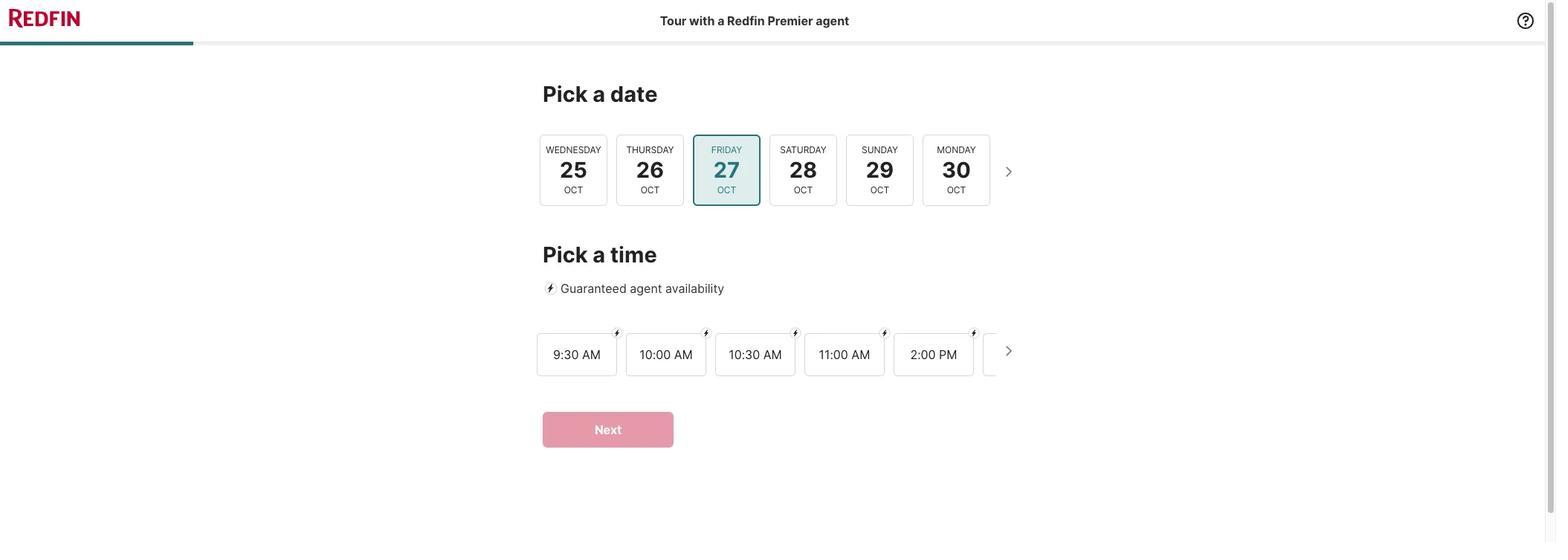 Task type: vqa. For each thing, say whether or not it's contained in the screenshot.
Wednesday in the top of the page
yes



Task type: describe. For each thing, give the bounding box(es) containing it.
oct for 29
[[870, 185, 889, 196]]

9:30 am
[[553, 347, 601, 362]]

saturday
[[780, 144, 827, 155]]

am for 11:00 am
[[852, 347, 870, 362]]

monday
[[937, 144, 976, 155]]

10:30 am
[[729, 347, 782, 362]]

sunday 29 oct
[[862, 144, 898, 196]]

10:00 am
[[640, 347, 693, 362]]

friday
[[711, 144, 742, 155]]

oct for 27
[[717, 185, 736, 196]]

tour with a redfin premier agent
[[660, 13, 849, 28]]

1 horizontal spatial agent
[[816, 13, 849, 28]]

0 vertical spatial a
[[718, 13, 725, 28]]

tour
[[660, 13, 687, 28]]

25
[[560, 157, 587, 183]]

guaranteed agent availability
[[561, 281, 724, 296]]

pick a time
[[543, 242, 657, 268]]

a for time
[[593, 242, 605, 268]]

sunday
[[862, 144, 898, 155]]

next image
[[996, 339, 1020, 362]]

pick a date
[[543, 81, 658, 107]]

30
[[942, 157, 971, 183]]

2:00 pm button
[[894, 333, 974, 376]]

wednesday
[[546, 144, 601, 155]]

premier
[[768, 13, 813, 28]]

1 vertical spatial agent
[[630, 281, 662, 296]]

friday 27 oct
[[711, 144, 742, 196]]

am for 10:30 am
[[763, 347, 782, 362]]



Task type: locate. For each thing, give the bounding box(es) containing it.
availability
[[666, 281, 724, 296]]

pick for pick a time
[[543, 242, 588, 268]]

am right the 10:00
[[674, 347, 693, 362]]

redfin
[[727, 13, 765, 28]]

oct for 28
[[794, 185, 813, 196]]

agent right premier
[[816, 13, 849, 28]]

oct down 29
[[870, 185, 889, 196]]

oct inside "wednesday 25 oct"
[[564, 185, 583, 196]]

oct for 26
[[641, 185, 660, 196]]

date
[[610, 81, 658, 107]]

0 vertical spatial agent
[[816, 13, 849, 28]]

10:00
[[640, 347, 671, 362]]

0 vertical spatial pick
[[543, 81, 588, 107]]

11:00 am
[[819, 347, 870, 362]]

10:30 am button
[[715, 333, 796, 376]]

am inside button
[[674, 347, 693, 362]]

9:30
[[553, 347, 579, 362]]

2:00
[[910, 347, 936, 362]]

27
[[714, 157, 740, 183]]

with
[[689, 13, 715, 28]]

oct down 28
[[794, 185, 813, 196]]

4 oct from the left
[[794, 185, 813, 196]]

oct for 30
[[947, 185, 966, 196]]

oct down 30
[[947, 185, 966, 196]]

11:00 am button
[[805, 333, 885, 376]]

4 am from the left
[[852, 347, 870, 362]]

oct inside thursday 26 oct
[[641, 185, 660, 196]]

next image
[[996, 160, 1020, 184]]

oct down "26"
[[641, 185, 660, 196]]

next button
[[543, 412, 674, 447]]

2 oct from the left
[[641, 185, 660, 196]]

3 am from the left
[[763, 347, 782, 362]]

oct down 27
[[717, 185, 736, 196]]

0 horizontal spatial agent
[[630, 281, 662, 296]]

oct down 25 at top
[[564, 185, 583, 196]]

monday 30 oct
[[937, 144, 976, 196]]

am right 9:30
[[582, 347, 601, 362]]

28
[[789, 157, 817, 183]]

10:00 am button
[[626, 333, 706, 376]]

oct inside sunday 29 oct
[[870, 185, 889, 196]]

saturday 28 oct
[[780, 144, 827, 196]]

am
[[582, 347, 601, 362], [674, 347, 693, 362], [763, 347, 782, 362], [852, 347, 870, 362]]

oct
[[564, 185, 583, 196], [641, 185, 660, 196], [717, 185, 736, 196], [794, 185, 813, 196], [870, 185, 889, 196], [947, 185, 966, 196]]

pick up guaranteed
[[543, 242, 588, 268]]

time
[[610, 242, 657, 268]]

thursday
[[626, 144, 674, 155]]

am for 9:30 am
[[582, 347, 601, 362]]

thursday 26 oct
[[626, 144, 674, 196]]

am right 11:00
[[852, 347, 870, 362]]

agent down time on the left top of page
[[630, 281, 662, 296]]

a left date
[[593, 81, 605, 107]]

wednesday 25 oct
[[546, 144, 601, 196]]

am for 10:00 am
[[674, 347, 693, 362]]

1 vertical spatial a
[[593, 81, 605, 107]]

1 oct from the left
[[564, 185, 583, 196]]

oct inside the saturday 28 oct
[[794, 185, 813, 196]]

9:30 am button
[[537, 333, 617, 376]]

agent
[[816, 13, 849, 28], [630, 281, 662, 296]]

a up guaranteed
[[593, 242, 605, 268]]

a for date
[[593, 81, 605, 107]]

a right with
[[718, 13, 725, 28]]

next
[[595, 422, 622, 437]]

oct inside friday 27 oct
[[717, 185, 736, 196]]

guaranteed
[[561, 281, 627, 296]]

pick for pick a date
[[543, 81, 588, 107]]

29
[[866, 157, 894, 183]]

6 oct from the left
[[947, 185, 966, 196]]

2 pick from the top
[[543, 242, 588, 268]]

10:30
[[729, 347, 760, 362]]

3 oct from the left
[[717, 185, 736, 196]]

2 vertical spatial a
[[593, 242, 605, 268]]

pm
[[939, 347, 957, 362]]

2:00 pm
[[910, 347, 957, 362]]

progress bar
[[0, 42, 1545, 45]]

1 am from the left
[[582, 347, 601, 362]]

pick
[[543, 81, 588, 107], [543, 242, 588, 268]]

1 vertical spatial pick
[[543, 242, 588, 268]]

a
[[718, 13, 725, 28], [593, 81, 605, 107], [593, 242, 605, 268]]

5 oct from the left
[[870, 185, 889, 196]]

pick up the wednesday
[[543, 81, 588, 107]]

26
[[636, 157, 664, 183]]

oct inside monday 30 oct
[[947, 185, 966, 196]]

am right 10:30
[[763, 347, 782, 362]]

2 am from the left
[[674, 347, 693, 362]]

oct for 25
[[564, 185, 583, 196]]

11:00
[[819, 347, 848, 362]]

1 pick from the top
[[543, 81, 588, 107]]



